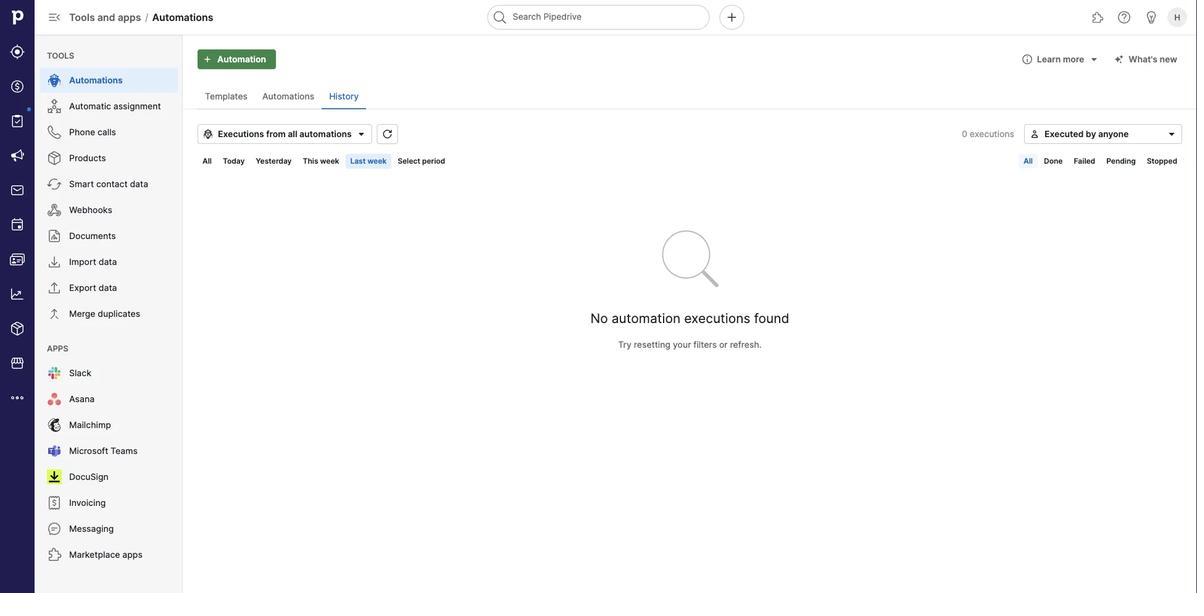 Task type: vqa. For each thing, say whether or not it's contained in the screenshot.
Products
yes



Task type: describe. For each thing, give the bounding box(es) containing it.
duplicates
[[98, 309, 140, 319]]

import data
[[69, 257, 117, 267]]

all
[[288, 129, 297, 139]]

0 executions
[[962, 129, 1015, 139]]

more image
[[10, 390, 25, 405]]

all button for done
[[1019, 154, 1038, 169]]

and
[[97, 11, 115, 23]]

Executions from all automations field
[[198, 124, 372, 144]]

campaigns image
[[10, 148, 25, 163]]

last
[[350, 157, 366, 166]]

done button
[[1040, 154, 1068, 169]]

tools for tools and apps / automations
[[69, 11, 95, 23]]

try resetting your filters or refresh.
[[619, 339, 762, 350]]

smart
[[69, 179, 94, 189]]

asana link
[[40, 387, 178, 411]]

anyone
[[1099, 129, 1129, 139]]

phone calls link
[[40, 120, 178, 145]]

what's new button
[[1110, 49, 1183, 69]]

webhooks
[[69, 205, 112, 215]]

this
[[303, 157, 318, 166]]

slack
[[69, 368, 91, 378]]

failed button
[[1070, 154, 1101, 169]]

found
[[754, 310, 790, 326]]

failed
[[1074, 157, 1096, 166]]

sales inbox image
[[10, 183, 25, 198]]

executions from all automations
[[218, 129, 352, 139]]

invoicing link
[[40, 490, 178, 515]]

filters
[[694, 339, 717, 350]]

automatic assignment
[[69, 101, 161, 111]]

templates
[[205, 91, 248, 102]]

smart contact data
[[69, 179, 148, 189]]

history
[[329, 91, 359, 102]]

export data link
[[40, 276, 178, 300]]

automatic assignment link
[[40, 94, 178, 119]]

/
[[145, 11, 149, 23]]

from
[[266, 129, 286, 139]]

products image
[[10, 321, 25, 336]]

color undefined image for automations
[[47, 73, 62, 88]]

color undefined image for export data
[[47, 280, 62, 295]]

docusign
[[69, 472, 109, 482]]

or
[[720, 339, 728, 350]]

done
[[1045, 157, 1063, 166]]

merge duplicates link
[[40, 301, 178, 326]]

color undefined image for merge duplicates
[[47, 306, 62, 321]]

marketplace image
[[10, 356, 25, 371]]

week for this week
[[320, 157, 339, 166]]

quick help image
[[1117, 10, 1132, 25]]

sales assistant image
[[1145, 10, 1159, 25]]

color undefined image for slack
[[47, 366, 62, 381]]

color undefined image for products
[[47, 151, 62, 166]]

color primary image inside executed by anyone popup button
[[1167, 129, 1177, 139]]

automation
[[217, 54, 266, 65]]

stopped
[[1148, 157, 1178, 166]]

mailchimp
[[69, 420, 111, 430]]

color undefined image for phone calls
[[47, 125, 62, 140]]

webhooks link
[[40, 198, 178, 222]]

assignment
[[114, 101, 161, 111]]

color primary image inside what's new button
[[1112, 54, 1127, 64]]

microsoft teams
[[69, 446, 138, 456]]

leads image
[[10, 44, 25, 59]]

color undefined image up campaigns image at the left top of the page
[[10, 114, 25, 128]]

no automation executions found
[[591, 310, 790, 326]]

color primary image up last week
[[380, 129, 395, 139]]

more
[[1064, 54, 1085, 65]]

automations inside menu item
[[69, 75, 123, 86]]

yesterday button
[[251, 154, 297, 169]]

export
[[69, 283, 96, 293]]

h button
[[1166, 5, 1190, 30]]

this week
[[303, 157, 339, 166]]

color primary inverted image
[[200, 54, 215, 64]]

refresh.
[[730, 339, 762, 350]]

mailchimp link
[[40, 413, 178, 437]]

docusign link
[[40, 465, 178, 489]]

new
[[1160, 54, 1178, 65]]

color undefined image for mailchimp
[[47, 418, 62, 432]]

executed
[[1045, 129, 1084, 139]]

tools for tools
[[47, 51, 74, 60]]

activities image
[[10, 217, 25, 232]]

microsoft teams link
[[40, 439, 178, 463]]

select
[[398, 157, 421, 166]]

Search Pipedrive field
[[488, 5, 710, 30]]

executions from all automations button
[[198, 124, 372, 144]]

apps
[[47, 343, 68, 353]]



Task type: locate. For each thing, give the bounding box(es) containing it.
invoicing
[[69, 498, 106, 508]]

all left done
[[1024, 157, 1033, 166]]

color undefined image down apps
[[47, 366, 62, 381]]

merge
[[69, 309, 95, 319]]

learn more
[[1038, 54, 1085, 65]]

apps down messaging link
[[122, 549, 143, 560]]

color undefined image inside import data link
[[47, 255, 62, 269]]

color primary image left executions
[[203, 129, 213, 139]]

color undefined image left invoicing at the bottom of the page
[[47, 495, 62, 510]]

executed by anyone
[[1045, 129, 1129, 139]]

data right export
[[99, 283, 117, 293]]

color undefined image left webhooks
[[47, 203, 62, 217]]

0 vertical spatial automations
[[152, 11, 213, 23]]

products link
[[40, 146, 178, 170]]

yesterday
[[256, 157, 292, 166]]

Executed by anyone field
[[1025, 124, 1183, 144]]

color undefined image inside automatic assignment link
[[47, 99, 62, 114]]

4 color undefined image from the top
[[47, 229, 62, 243]]

what's new
[[1129, 54, 1178, 65]]

0
[[962, 129, 968, 139]]

0 horizontal spatial week
[[320, 157, 339, 166]]

2 all button from the left
[[1019, 154, 1038, 169]]

messaging link
[[40, 516, 178, 541]]

1 all button from the left
[[198, 154, 217, 169]]

color primary image inside learn more button
[[1087, 54, 1102, 64]]

1 vertical spatial tools
[[47, 51, 74, 60]]

color undefined image for asana
[[47, 392, 62, 406]]

color undefined image left phone
[[47, 125, 62, 140]]

select period
[[398, 157, 445, 166]]

apps
[[118, 11, 141, 23], [122, 549, 143, 560]]

last week
[[350, 157, 387, 166]]

1 all from the left
[[203, 157, 212, 166]]

1 vertical spatial apps
[[122, 549, 143, 560]]

2 vertical spatial automations
[[263, 91, 315, 102]]

color primary image for executed
[[1030, 129, 1040, 139]]

color undefined image inside merge duplicates link
[[47, 306, 62, 321]]

apps left /
[[118, 11, 141, 23]]

color primary image left what's at the top right
[[1112, 54, 1127, 64]]

1 horizontal spatial all button
[[1019, 154, 1038, 169]]

products
[[69, 153, 106, 163]]

calls
[[98, 127, 116, 137]]

data for export data
[[99, 283, 117, 293]]

home image
[[8, 8, 27, 27]]

1 horizontal spatial all
[[1024, 157, 1033, 166]]

color undefined image left microsoft at the left bottom of the page
[[47, 444, 62, 458]]

color primary image up stopped
[[1167, 129, 1177, 139]]

1 week from the left
[[320, 157, 339, 166]]

merge duplicates
[[69, 309, 140, 319]]

2 vertical spatial data
[[99, 283, 117, 293]]

phone calls
[[69, 127, 116, 137]]

6 color undefined image from the top
[[47, 392, 62, 406]]

11 color undefined image from the top
[[47, 547, 62, 562]]

0 horizontal spatial all button
[[198, 154, 217, 169]]

color undefined image inside 'phone calls' link
[[47, 125, 62, 140]]

color undefined image left export
[[47, 280, 62, 295]]

color undefined image left the products
[[47, 151, 62, 166]]

try
[[619, 339, 632, 350]]

color undefined image inside automations link
[[47, 73, 62, 88]]

executions right the 0
[[970, 129, 1015, 139]]

color primary image
[[1087, 54, 1102, 64], [1112, 54, 1127, 64], [203, 129, 213, 139], [380, 129, 395, 139], [1167, 129, 1177, 139]]

menu
[[0, 0, 35, 593], [35, 35, 183, 593]]

executions up or
[[685, 310, 751, 326]]

contacts image
[[10, 252, 25, 267]]

automation
[[612, 310, 681, 326]]

automations up automatic
[[69, 75, 123, 86]]

color undefined image inside the docusign link
[[47, 469, 62, 484]]

automations link
[[40, 68, 178, 93]]

2 color undefined image from the top
[[47, 125, 62, 140]]

1 horizontal spatial executions
[[970, 129, 1015, 139]]

pending
[[1107, 157, 1136, 166]]

color undefined image inside the documents link
[[47, 229, 62, 243]]

color primary image left executed
[[1030, 129, 1040, 139]]

week right last
[[368, 157, 387, 166]]

color undefined image left smart
[[47, 177, 62, 191]]

all for today
[[203, 157, 212, 166]]

tools down menu toggle icon
[[47, 51, 74, 60]]

today button
[[218, 154, 250, 169]]

2 week from the left
[[368, 157, 387, 166]]

automations menu item
[[35, 68, 183, 93]]

color primary image
[[1020, 54, 1035, 64], [357, 129, 367, 139], [1030, 129, 1040, 139]]

color undefined image for smart contact data
[[47, 177, 62, 191]]

color undefined image left 'mailchimp'
[[47, 418, 62, 432]]

all left today
[[203, 157, 212, 166]]

what's
[[1129, 54, 1158, 65]]

color undefined image inside microsoft teams link
[[47, 444, 62, 458]]

documents
[[69, 231, 116, 241]]

color undefined image inside invoicing link
[[47, 495, 62, 510]]

color undefined image
[[47, 73, 62, 88], [10, 114, 25, 128], [47, 151, 62, 166], [47, 203, 62, 217], [47, 255, 62, 269], [47, 280, 62, 295], [47, 366, 62, 381], [47, 495, 62, 510]]

color undefined image left the docusign
[[47, 469, 62, 484]]

color primary image up last
[[357, 129, 367, 139]]

all
[[203, 157, 212, 166], [1024, 157, 1033, 166]]

color undefined image for import data
[[47, 255, 62, 269]]

automations
[[300, 129, 352, 139]]

color undefined image left merge
[[47, 306, 62, 321]]

color undefined image for webhooks
[[47, 203, 62, 217]]

week for last week
[[368, 157, 387, 166]]

color undefined image left import
[[47, 255, 62, 269]]

color undefined image for marketplace apps
[[47, 547, 62, 562]]

data right contact
[[130, 179, 148, 189]]

color primary image right more
[[1087, 54, 1102, 64]]

0 horizontal spatial automations
[[69, 75, 123, 86]]

3 color undefined image from the top
[[47, 177, 62, 191]]

color undefined image inside asana link
[[47, 392, 62, 406]]

automations up executions from all automations popup button
[[263, 91, 315, 102]]

data
[[130, 179, 148, 189], [99, 257, 117, 267], [99, 283, 117, 293]]

automations
[[152, 11, 213, 23], [69, 75, 123, 86], [263, 91, 315, 102]]

2 all from the left
[[1024, 157, 1033, 166]]

all for done
[[1024, 157, 1033, 166]]

color undefined image left the documents
[[47, 229, 62, 243]]

1 color undefined image from the top
[[47, 99, 62, 114]]

insights image
[[10, 287, 25, 301]]

marketplace
[[69, 549, 120, 560]]

smart contact data link
[[40, 172, 178, 196]]

automations right /
[[152, 11, 213, 23]]

color undefined image inside slack link
[[47, 366, 62, 381]]

learn
[[1038, 54, 1061, 65]]

0 vertical spatial executions
[[970, 129, 1015, 139]]

executions
[[970, 129, 1015, 139], [685, 310, 751, 326]]

select period button
[[393, 154, 450, 169]]

0 horizontal spatial executions
[[685, 310, 751, 326]]

microsoft
[[69, 446, 108, 456]]

color primary image inside executions from all automations popup button
[[203, 129, 213, 139]]

color undefined image left marketplace
[[47, 547, 62, 562]]

documents link
[[40, 224, 178, 248]]

executions
[[218, 129, 264, 139]]

0 horizontal spatial all
[[203, 157, 212, 166]]

9 color undefined image from the top
[[47, 469, 62, 484]]

h
[[1175, 12, 1181, 22]]

no
[[591, 310, 608, 326]]

5 color undefined image from the top
[[47, 306, 62, 321]]

color undefined image inside marketplace apps link
[[47, 547, 62, 562]]

all button left today button
[[198, 154, 217, 169]]

color undefined image inside export data link
[[47, 280, 62, 295]]

all button left done button
[[1019, 154, 1038, 169]]

menu toggle image
[[47, 10, 62, 25]]

color undefined image left messaging
[[47, 521, 62, 536]]

phone
[[69, 127, 95, 137]]

data for import data
[[99, 257, 117, 267]]

deals image
[[10, 79, 25, 94]]

0 vertical spatial apps
[[118, 11, 141, 23]]

import data link
[[40, 250, 178, 274]]

tools and apps / automations
[[69, 11, 213, 23]]

resetting
[[634, 339, 671, 350]]

0 vertical spatial tools
[[69, 11, 95, 23]]

color undefined image inside messaging link
[[47, 521, 62, 536]]

slack link
[[40, 361, 178, 385]]

color undefined image left automatic
[[47, 99, 62, 114]]

export data
[[69, 283, 117, 293]]

1 vertical spatial executions
[[685, 310, 751, 326]]

executed by anyone button
[[1025, 124, 1183, 144]]

week right this
[[320, 157, 339, 166]]

menu containing automations
[[35, 35, 183, 593]]

color undefined image inside the products 'link'
[[47, 151, 62, 166]]

color undefined image for automatic assignment
[[47, 99, 62, 114]]

by
[[1086, 129, 1097, 139]]

teams
[[111, 446, 138, 456]]

this week button
[[298, 154, 344, 169]]

tools
[[69, 11, 95, 23], [47, 51, 74, 60]]

today
[[223, 157, 245, 166]]

color undefined image
[[47, 99, 62, 114], [47, 125, 62, 140], [47, 177, 62, 191], [47, 229, 62, 243], [47, 306, 62, 321], [47, 392, 62, 406], [47, 418, 62, 432], [47, 444, 62, 458], [47, 469, 62, 484], [47, 521, 62, 536], [47, 547, 62, 562]]

tools left and
[[69, 11, 95, 23]]

color undefined image for docusign
[[47, 469, 62, 484]]

contact
[[96, 179, 128, 189]]

color primary image inside executed by anyone popup button
[[1030, 129, 1040, 139]]

1 vertical spatial data
[[99, 257, 117, 267]]

0 vertical spatial data
[[130, 179, 148, 189]]

color undefined image inside "mailchimp" "link"
[[47, 418, 62, 432]]

color undefined image for messaging
[[47, 521, 62, 536]]

asana
[[69, 394, 95, 404]]

1 horizontal spatial automations
[[152, 11, 213, 23]]

all button for today
[[198, 154, 217, 169]]

period
[[422, 157, 445, 166]]

color primary image inside learn more button
[[1020, 54, 1035, 64]]

marketplace apps link
[[40, 542, 178, 567]]

marketplace apps
[[69, 549, 143, 560]]

2 horizontal spatial automations
[[263, 91, 315, 102]]

color undefined image for microsoft teams
[[47, 444, 62, 458]]

automation button
[[198, 49, 276, 69]]

messaging
[[69, 524, 114, 534]]

color undefined image inside smart contact data link
[[47, 177, 62, 191]]

quick add image
[[725, 10, 740, 25]]

color undefined image for invoicing
[[47, 495, 62, 510]]

8 color undefined image from the top
[[47, 444, 62, 458]]

last week button
[[346, 154, 392, 169]]

stopped button
[[1143, 154, 1183, 169]]

1 horizontal spatial week
[[368, 157, 387, 166]]

import
[[69, 257, 96, 267]]

color primary image inside executions from all automations popup button
[[357, 129, 367, 139]]

1 vertical spatial automations
[[69, 75, 123, 86]]

color undefined image inside the webhooks link
[[47, 203, 62, 217]]

color undefined image right deals icon
[[47, 73, 62, 88]]

learn more button
[[1018, 49, 1105, 69]]

color primary image for learn
[[1020, 54, 1035, 64]]

color undefined image left asana
[[47, 392, 62, 406]]

color undefined image for documents
[[47, 229, 62, 243]]

data right import
[[99, 257, 117, 267]]

7 color undefined image from the top
[[47, 418, 62, 432]]

color primary image left learn
[[1020, 54, 1035, 64]]

10 color undefined image from the top
[[47, 521, 62, 536]]

pending button
[[1102, 154, 1141, 169]]



